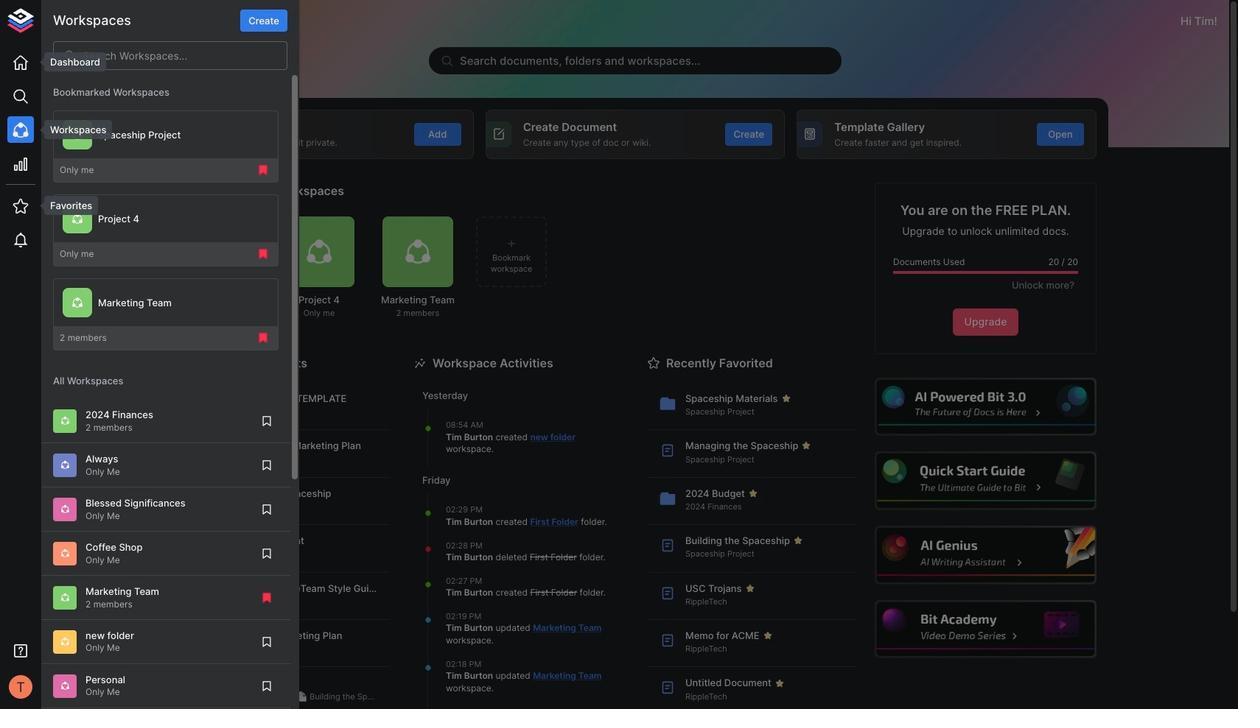 Task type: describe. For each thing, give the bounding box(es) containing it.
0 vertical spatial remove bookmark image
[[257, 248, 270, 261]]

2 bookmark image from the top
[[260, 459, 273, 472]]

3 tooltip from the top
[[34, 196, 98, 215]]

2 help image from the top
[[875, 452, 1097, 511]]

1 bookmark image from the top
[[260, 503, 273, 517]]

1 bookmark image from the top
[[260, 415, 273, 428]]

4 bookmark image from the top
[[260, 680, 273, 694]]

1 vertical spatial remove bookmark image
[[257, 332, 270, 345]]

1 tooltip from the top
[[34, 52, 106, 72]]

2 bookmark image from the top
[[260, 548, 273, 561]]

2 vertical spatial remove bookmark image
[[260, 592, 273, 605]]



Task type: locate. For each thing, give the bounding box(es) containing it.
bookmark image
[[260, 415, 273, 428], [260, 459, 273, 472], [260, 636, 273, 649], [260, 680, 273, 694]]

remove bookmark image
[[257, 164, 270, 177]]

1 help image from the top
[[875, 378, 1097, 436]]

3 help image from the top
[[875, 527, 1097, 585]]

Search Workspaces... text field
[[83, 41, 287, 70]]

help image
[[875, 378, 1097, 436], [875, 452, 1097, 511], [875, 527, 1097, 585], [875, 601, 1097, 659]]

2 tooltip from the top
[[34, 120, 112, 139]]

1 vertical spatial bookmark image
[[260, 548, 273, 561]]

4 help image from the top
[[875, 601, 1097, 659]]

remove bookmark image
[[257, 248, 270, 261], [257, 332, 270, 345], [260, 592, 273, 605]]

3 bookmark image from the top
[[260, 636, 273, 649]]

0 vertical spatial bookmark image
[[260, 503, 273, 517]]

1 vertical spatial tooltip
[[34, 120, 112, 139]]

tooltip
[[34, 52, 106, 72], [34, 120, 112, 139], [34, 196, 98, 215]]

0 vertical spatial tooltip
[[34, 52, 106, 72]]

2 vertical spatial tooltip
[[34, 196, 98, 215]]

bookmark image
[[260, 503, 273, 517], [260, 548, 273, 561]]



Task type: vqa. For each thing, say whether or not it's contained in the screenshot.
2nd "Tooltip" from the bottom of the page
yes



